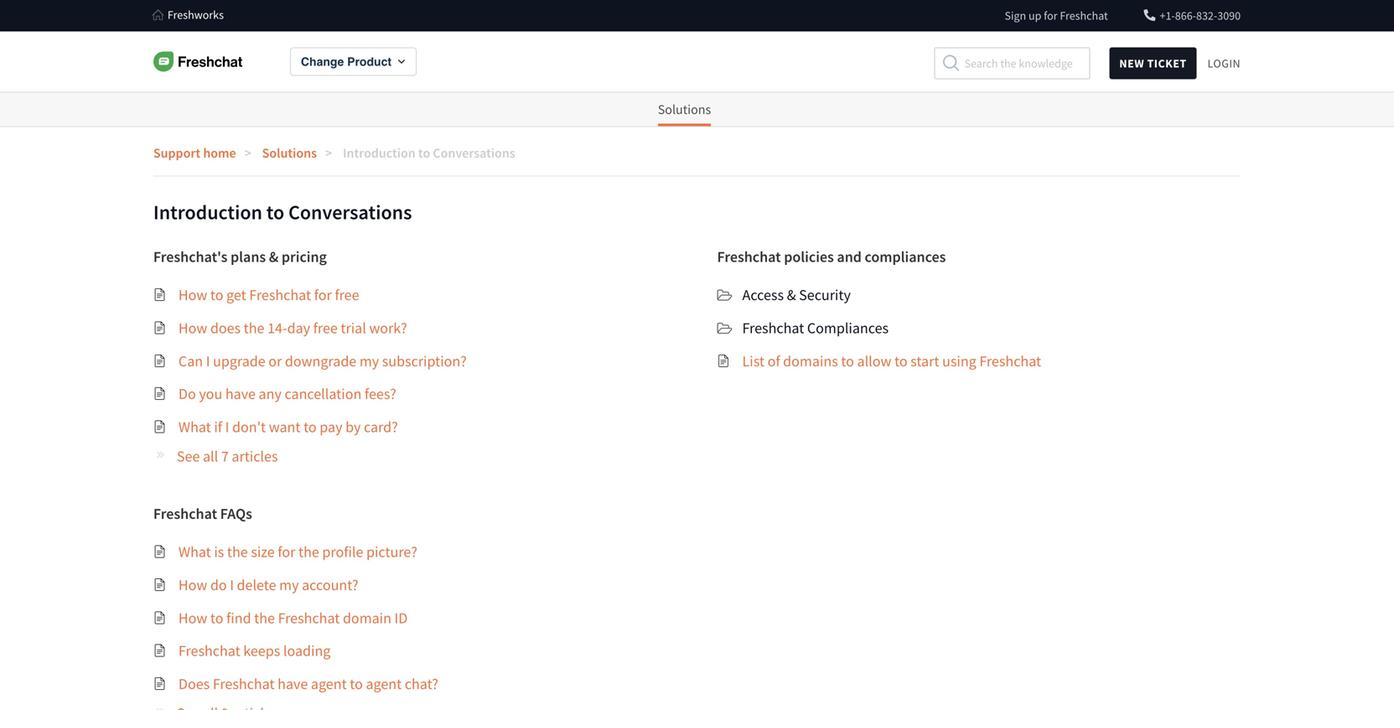 Task type: vqa. For each thing, say whether or not it's contained in the screenshot.
loading
yes



Task type: locate. For each thing, give the bounding box(es) containing it.
0 horizontal spatial have
[[225, 385, 256, 404]]

solutions
[[658, 101, 711, 118], [262, 145, 317, 161]]

freshchat faqs link
[[153, 502, 252, 526]]

freshchat policies and compliances link
[[717, 245, 946, 269]]

1 horizontal spatial have
[[278, 675, 308, 694]]

see
[[177, 447, 200, 466]]

2 what from the top
[[179, 543, 211, 561]]

free right day
[[313, 319, 338, 337]]

1 horizontal spatial introduction
[[343, 145, 416, 161]]

0 horizontal spatial &
[[269, 248, 279, 266]]

0 vertical spatial solutions
[[658, 101, 711, 118]]

1 vertical spatial what
[[179, 543, 211, 561]]

2 horizontal spatial i
[[230, 576, 234, 594]]

2 vertical spatial i
[[230, 576, 234, 594]]

1 horizontal spatial conversations
[[433, 145, 515, 161]]

what left if
[[179, 418, 211, 437]]

list of domains to allow to start using freshchat
[[743, 352, 1042, 371]]

0 horizontal spatial for
[[278, 543, 295, 561]]

0 horizontal spatial conversations
[[288, 199, 412, 225]]

freshchat up is at the bottom of page
[[153, 504, 217, 523]]

card?
[[364, 418, 398, 437]]

agent down "loading"
[[311, 675, 347, 694]]

does
[[179, 675, 210, 694]]

sign up for freshchat
[[1005, 8, 1108, 23]]

search image
[[943, 55, 960, 71]]

how for how do i delete my account?
[[179, 576, 207, 594]]

freshchat faqs
[[153, 504, 252, 523]]

how for how does the 14-day free trial work?
[[179, 319, 207, 337]]

how
[[179, 286, 207, 304], [179, 319, 207, 337], [179, 576, 207, 594], [179, 609, 207, 627]]

don't
[[232, 418, 266, 437]]

&
[[269, 248, 279, 266], [787, 286, 796, 304]]

agent left chat?
[[366, 675, 402, 694]]

+1-866-832-3090
[[1160, 8, 1241, 23]]

how to find the freshchat domain id link
[[179, 609, 408, 627]]

do you have any cancellation fees? link
[[179, 385, 396, 404]]

my up "fees?"
[[360, 352, 379, 371]]

freshworks
[[168, 7, 224, 22]]

fees?
[[365, 385, 396, 404]]

1 what from the top
[[179, 418, 211, 437]]

my right "delete"
[[279, 576, 299, 594]]

freshchat keeps loading link
[[179, 642, 331, 661]]

1 vertical spatial introduction to conversations
[[153, 199, 412, 225]]

how for how to get freshchat for free
[[179, 286, 207, 304]]

of
[[768, 352, 780, 371]]

0 vertical spatial i
[[206, 352, 210, 371]]

7
[[221, 447, 229, 466]]

have for any
[[225, 385, 256, 404]]

0 vertical spatial have
[[225, 385, 256, 404]]

my
[[360, 352, 379, 371], [279, 576, 299, 594]]

freshchat up "access"
[[717, 248, 781, 266]]

2 how from the top
[[179, 319, 207, 337]]

support home
[[153, 145, 236, 161]]

0 vertical spatial conversations
[[433, 145, 515, 161]]

1 horizontal spatial solutions
[[658, 101, 711, 118]]

agent
[[311, 675, 347, 694], [366, 675, 402, 694]]

introduction to conversations link
[[343, 145, 532, 161]]

3 how from the top
[[179, 576, 207, 594]]

support
[[153, 145, 201, 161]]

does freshchat have agent to agent chat? link
[[179, 675, 438, 694]]

how down freshchat's
[[179, 286, 207, 304]]

1 vertical spatial introduction
[[153, 199, 262, 225]]

keeps
[[243, 642, 280, 661]]

what if i don't want to pay by card? link
[[179, 418, 398, 437]]

have down "loading"
[[278, 675, 308, 694]]

what is the size for the profile picture?
[[179, 543, 417, 561]]

866-
[[1175, 8, 1197, 23]]

see all 7 articles link
[[153, 447, 278, 466]]

how left find at the left
[[179, 609, 207, 627]]

1 horizontal spatial &
[[787, 286, 796, 304]]

2 horizontal spatial for
[[1044, 8, 1058, 23]]

0 horizontal spatial solutions
[[262, 145, 317, 161]]

size
[[251, 543, 275, 561]]

you
[[199, 385, 222, 404]]

the
[[244, 319, 265, 337], [227, 543, 248, 561], [299, 543, 319, 561], [254, 609, 275, 627]]

to
[[418, 145, 430, 161], [266, 199, 284, 225], [210, 286, 223, 304], [841, 352, 854, 371], [895, 352, 908, 371], [304, 418, 317, 437], [210, 609, 223, 627], [350, 675, 363, 694]]

& right plans
[[269, 248, 279, 266]]

freshchat
[[1060, 8, 1108, 23], [717, 248, 781, 266], [249, 286, 311, 304], [743, 319, 804, 337], [980, 352, 1042, 371], [153, 504, 217, 523], [278, 609, 340, 627], [179, 642, 240, 661], [213, 675, 275, 694]]

can
[[179, 352, 203, 371]]

what is the size for the profile picture? link
[[179, 543, 417, 561]]

for right size
[[278, 543, 295, 561]]

0 vertical spatial what
[[179, 418, 211, 437]]

1 vertical spatial solutions
[[262, 145, 317, 161]]

Search the knowledge base text field
[[935, 47, 1090, 79]]

i
[[206, 352, 210, 371], [225, 418, 229, 437], [230, 576, 234, 594]]

i right do
[[230, 576, 234, 594]]

do
[[179, 385, 196, 404]]

how left do
[[179, 576, 207, 594]]

2 vertical spatial for
[[278, 543, 295, 561]]

loading
[[283, 642, 331, 661]]

the left profile
[[299, 543, 319, 561]]

policies
[[784, 248, 834, 266]]

1 horizontal spatial my
[[360, 352, 379, 371]]

for for id
[[278, 543, 295, 561]]

how left the does
[[179, 319, 207, 337]]

access & security link
[[743, 286, 851, 304]]

i for do
[[230, 576, 234, 594]]

account?
[[302, 576, 358, 594]]

freshchat right up
[[1060, 8, 1108, 23]]

0 vertical spatial free
[[335, 286, 359, 304]]

what for what if i don't want to pay by card?
[[179, 418, 211, 437]]

have
[[225, 385, 256, 404], [278, 675, 308, 694]]

how to find the freshchat domain id
[[179, 609, 408, 627]]

free up trial
[[335, 286, 359, 304]]

have left any
[[225, 385, 256, 404]]

0 horizontal spatial my
[[279, 576, 299, 594]]

3090
[[1218, 8, 1241, 23]]

access
[[743, 286, 784, 304]]

what for what is the size for the profile picture?
[[179, 543, 211, 561]]

freshchat right using
[[980, 352, 1042, 371]]

i right if
[[225, 418, 229, 437]]

i right 'can'
[[206, 352, 210, 371]]

0 horizontal spatial introduction
[[153, 199, 262, 225]]

0 horizontal spatial solutions link
[[262, 145, 341, 161]]

0 horizontal spatial agent
[[311, 675, 347, 694]]

sign
[[1005, 8, 1026, 23]]

does freshchat have agent to agent chat?
[[179, 675, 438, 694]]

freshchat up of at the right
[[743, 319, 804, 337]]

1 vertical spatial for
[[314, 286, 332, 304]]

1 vertical spatial solutions link
[[262, 145, 341, 161]]

start
[[911, 352, 940, 371]]

1 horizontal spatial agent
[[366, 675, 402, 694]]

0 vertical spatial for
[[1044, 8, 1058, 23]]

freshworks link
[[153, 0, 224, 30]]

1 vertical spatial conversations
[[288, 199, 412, 225]]

free
[[335, 286, 359, 304], [313, 319, 338, 337]]

1 vertical spatial free
[[313, 319, 338, 337]]

for right up
[[1044, 8, 1058, 23]]

freshchat's plans & pricing link
[[153, 245, 327, 269]]

see all 7 articles
[[177, 447, 278, 466]]

1 vertical spatial have
[[278, 675, 308, 694]]

compliances
[[865, 248, 946, 266]]

how does the 14-day free trial work? link
[[179, 319, 407, 337]]

free for day
[[313, 319, 338, 337]]

solutions for the bottom 'solutions' link
[[262, 145, 317, 161]]

get
[[226, 286, 246, 304]]

1 horizontal spatial i
[[225, 418, 229, 437]]

what
[[179, 418, 211, 437], [179, 543, 211, 561]]

what left is at the bottom of page
[[179, 543, 211, 561]]

4 how from the top
[[179, 609, 207, 627]]

0 vertical spatial solutions link
[[658, 92, 711, 126]]

freshchat up does
[[179, 642, 240, 661]]

0 horizontal spatial i
[[206, 352, 210, 371]]

freshchat policies and compliances
[[717, 248, 946, 266]]

0 vertical spatial my
[[360, 352, 379, 371]]

1 vertical spatial &
[[787, 286, 796, 304]]

plans
[[231, 248, 266, 266]]

1 horizontal spatial for
[[314, 286, 332, 304]]

& right "access"
[[787, 286, 796, 304]]

id
[[395, 609, 408, 627]]

1 vertical spatial i
[[225, 418, 229, 437]]

new ticket
[[1120, 56, 1187, 71]]

for down pricing
[[314, 286, 332, 304]]

how to get freshchat for free link
[[179, 286, 359, 304]]

1 how from the top
[[179, 286, 207, 304]]



Task type: describe. For each thing, give the bounding box(es) containing it.
profile
[[322, 543, 363, 561]]

0 vertical spatial introduction to conversations
[[343, 145, 515, 161]]

pay
[[320, 418, 343, 437]]

any
[[259, 385, 282, 404]]

freshchat compliances link
[[743, 319, 889, 337]]

14-
[[268, 319, 287, 337]]

1 vertical spatial my
[[279, 576, 299, 594]]

day
[[287, 319, 310, 337]]

the right find at the left
[[254, 609, 275, 627]]

does
[[210, 319, 241, 337]]

home
[[203, 145, 236, 161]]

freshchat down freshchat keeps loading link
[[213, 675, 275, 694]]

1 agent from the left
[[311, 675, 347, 694]]

freshchat keeps loading
[[179, 642, 331, 661]]

articles
[[232, 447, 278, 466]]

have for agent
[[278, 675, 308, 694]]

work?
[[369, 319, 407, 337]]

faqs
[[220, 504, 252, 523]]

by
[[346, 418, 361, 437]]

for for subscription?
[[314, 286, 332, 304]]

can i upgrade or downgrade my subscription?
[[179, 352, 467, 371]]

+1-
[[1160, 8, 1175, 23]]

pricing
[[282, 248, 327, 266]]

login
[[1208, 56, 1241, 71]]

up
[[1029, 8, 1042, 23]]

2 agent from the left
[[366, 675, 402, 694]]

list of domains to allow to start using freshchat link
[[743, 352, 1042, 371]]

and
[[837, 248, 862, 266]]

domain
[[343, 609, 392, 627]]

want
[[269, 418, 301, 437]]

832-
[[1197, 8, 1218, 23]]

solutions for the right 'solutions' link
[[658, 101, 711, 118]]

cancellation
[[285, 385, 362, 404]]

how does the 14-day free trial work?
[[179, 319, 407, 337]]

how for how to find the freshchat domain id
[[179, 609, 207, 627]]

using
[[943, 352, 977, 371]]

domains
[[783, 352, 838, 371]]

login link
[[1208, 46, 1241, 80]]

allow
[[857, 352, 892, 371]]

upgrade
[[213, 352, 266, 371]]

chat?
[[405, 675, 438, 694]]

freshchat's plans & pricing
[[153, 248, 327, 266]]

do
[[210, 576, 227, 594]]

change
[[301, 55, 344, 68]]

phone image
[[1144, 9, 1156, 21]]

support home link
[[153, 145, 260, 161]]

free for for
[[335, 286, 359, 304]]

i for if
[[225, 418, 229, 437]]

1 horizontal spatial solutions link
[[658, 92, 711, 126]]

new
[[1120, 56, 1145, 71]]

can i upgrade or downgrade my subscription? link
[[179, 352, 467, 371]]

all
[[203, 447, 218, 466]]

find
[[226, 609, 251, 627]]

security
[[799, 286, 851, 304]]

subscription?
[[382, 352, 467, 371]]

0 vertical spatial &
[[269, 248, 279, 266]]

what if i don't want to pay by card?
[[179, 418, 398, 437]]

compliances
[[807, 319, 889, 337]]

new ticket link
[[1110, 47, 1197, 79]]

how do i delete my account? link
[[179, 576, 358, 594]]

picture?
[[366, 543, 417, 561]]

if
[[214, 418, 222, 437]]

list
[[743, 352, 765, 371]]

change product
[[301, 55, 392, 68]]

delete
[[237, 576, 276, 594]]

or
[[269, 352, 282, 371]]

freshchat up "loading"
[[278, 609, 340, 627]]

how to get freshchat for free
[[179, 286, 359, 304]]

how do i delete my account?
[[179, 576, 358, 594]]

freshchat compliances
[[743, 319, 889, 337]]

ticket
[[1147, 56, 1187, 71]]

do you have any cancellation fees?
[[179, 385, 396, 404]]

the left 14-
[[244, 319, 265, 337]]

freshchat inside 'link'
[[153, 504, 217, 523]]

0 vertical spatial introduction
[[343, 145, 416, 161]]

downgrade
[[285, 352, 357, 371]]

freshchat up 14-
[[249, 286, 311, 304]]

freshchat's
[[153, 248, 228, 266]]

is
[[214, 543, 224, 561]]

the right is at the bottom of page
[[227, 543, 248, 561]]



